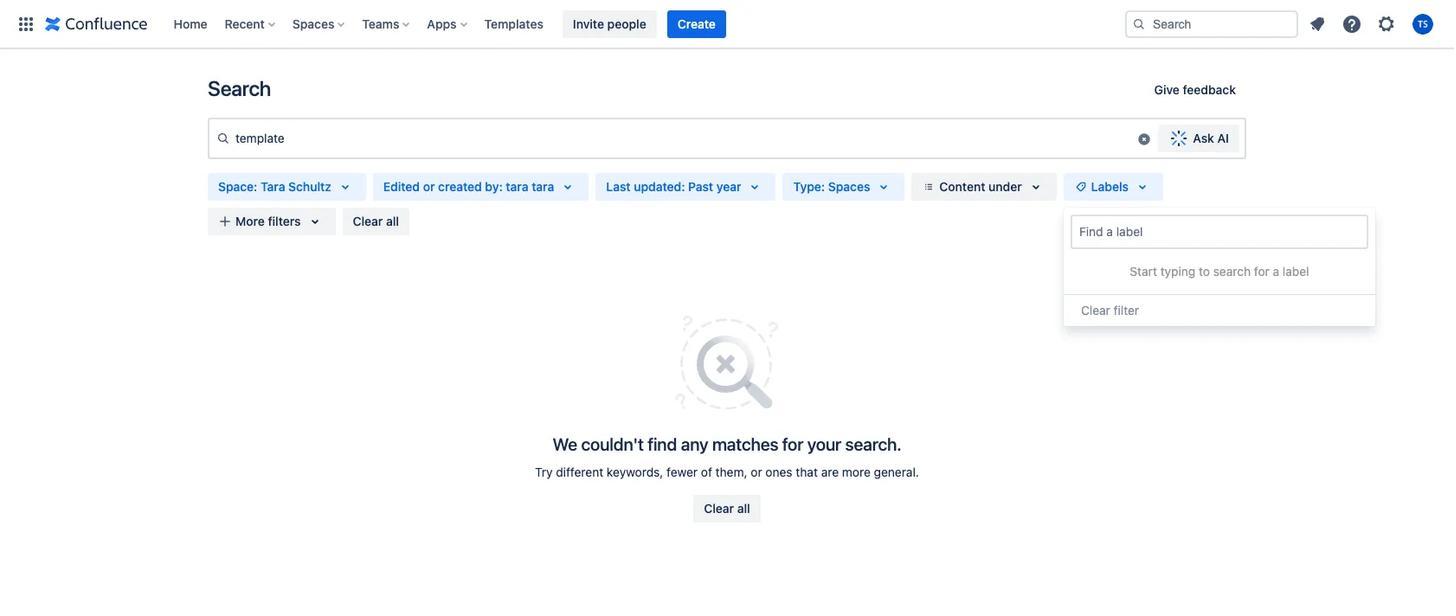 Task type: locate. For each thing, give the bounding box(es) containing it.
0 horizontal spatial clear
[[353, 214, 383, 229]]

clear filter
[[1081, 303, 1139, 318]]

clear all
[[353, 214, 399, 229], [704, 501, 750, 516]]

1 horizontal spatial all
[[737, 501, 750, 516]]

try different keywords, fewer of them, or ones that are more general.
[[535, 465, 919, 480]]

for right search
[[1254, 264, 1270, 279]]

search icon image
[[216, 132, 230, 145]]

invite people
[[573, 16, 646, 31]]

0 vertical spatial for
[[1254, 264, 1270, 279]]

clear right the filters
[[353, 214, 383, 229]]

for
[[1254, 264, 1270, 279], [782, 435, 804, 454]]

clear all down "try different keywords, fewer of them, or ones that are more general."
[[704, 501, 750, 516]]

them,
[[716, 465, 748, 480]]

0 horizontal spatial spaces
[[292, 16, 334, 31]]

find a label
[[1079, 224, 1143, 239]]

try
[[535, 465, 553, 480]]

1 tara from the left
[[506, 179, 529, 194]]

ask ai button
[[1158, 125, 1240, 152]]

give feedback button
[[1144, 76, 1247, 104]]

0 horizontal spatial for
[[782, 435, 804, 454]]

clear all down the edited
[[353, 214, 399, 229]]

clear
[[353, 214, 383, 229], [1081, 303, 1111, 318], [704, 501, 734, 516]]

banner containing home
[[0, 0, 1454, 48]]

label right search
[[1283, 264, 1309, 279]]

spaces right recent popup button
[[292, 16, 334, 31]]

a
[[1107, 224, 1113, 239], [1273, 264, 1280, 279]]

or inside 'edited or created by: tara tara' popup button
[[423, 179, 435, 194]]

edited or created by: tara tara button
[[373, 173, 589, 201]]

0 horizontal spatial tara
[[506, 179, 529, 194]]

1 horizontal spatial label
[[1283, 264, 1309, 279]]

None text field
[[1079, 223, 1083, 241]]

ask ai
[[1193, 131, 1229, 145]]

clear left filter
[[1081, 303, 1111, 318]]

0 horizontal spatial a
[[1107, 224, 1113, 239]]

0 vertical spatial label
[[1116, 224, 1143, 239]]

1 horizontal spatial tara
[[532, 179, 554, 194]]

for up the ones
[[782, 435, 804, 454]]

typing
[[1161, 264, 1196, 279]]

0 vertical spatial a
[[1107, 224, 1113, 239]]

create
[[678, 16, 716, 31]]

spaces
[[292, 16, 334, 31], [828, 179, 870, 194]]

1 vertical spatial for
[[782, 435, 804, 454]]

help icon image
[[1342, 13, 1363, 34]]

a right find
[[1107, 224, 1113, 239]]

1 vertical spatial all
[[737, 501, 750, 516]]

find
[[648, 435, 677, 454]]

clear search bar image
[[1138, 132, 1152, 146]]

search.
[[845, 435, 902, 454]]

label
[[1116, 224, 1143, 239], [1283, 264, 1309, 279]]

any
[[681, 435, 708, 454]]

type:
[[793, 179, 825, 194]]

clear down "try different keywords, fewer of them, or ones that are more general."
[[704, 501, 734, 516]]

all down the edited
[[386, 214, 399, 229]]

ones
[[766, 465, 793, 480]]

0 horizontal spatial or
[[423, 179, 435, 194]]

templates link
[[479, 10, 549, 38]]

2 vertical spatial clear
[[704, 501, 734, 516]]

0 vertical spatial all
[[386, 214, 399, 229]]

or
[[423, 179, 435, 194], [751, 465, 762, 480]]

couldn't
[[581, 435, 644, 454]]

2 horizontal spatial clear
[[1081, 303, 1111, 318]]

recent button
[[220, 10, 282, 38]]

search
[[208, 76, 271, 100]]

search image
[[1132, 17, 1146, 31]]

created
[[438, 179, 482, 194]]

ai
[[1218, 131, 1229, 145]]

banner
[[0, 0, 1454, 48]]

clear all inside button
[[704, 501, 750, 516]]

1 horizontal spatial clear
[[704, 501, 734, 516]]

a right search
[[1273, 264, 1280, 279]]

0 vertical spatial clear all
[[353, 214, 399, 229]]

0 vertical spatial or
[[423, 179, 435, 194]]

filters
[[268, 214, 301, 229]]

type: spaces button
[[783, 173, 905, 201]]

year
[[717, 179, 741, 194]]

all down them,
[[737, 501, 750, 516]]

1 horizontal spatial for
[[1254, 264, 1270, 279]]

start typing to search for a label
[[1130, 264, 1309, 279]]

0 vertical spatial spaces
[[292, 16, 334, 31]]

all
[[386, 214, 399, 229], [737, 501, 750, 516]]

label right find
[[1116, 224, 1143, 239]]

appswitcher icon image
[[16, 13, 36, 34]]

to
[[1199, 264, 1210, 279]]

fewer
[[667, 465, 698, 480]]

1 vertical spatial spaces
[[828, 179, 870, 194]]

spaces right 'type:'
[[828, 179, 870, 194]]

labels button
[[1064, 173, 1163, 201]]

1 horizontal spatial or
[[751, 465, 762, 480]]

apps button
[[422, 10, 474, 38]]

spaces button
[[287, 10, 352, 38]]

1 vertical spatial label
[[1283, 264, 1309, 279]]

0 vertical spatial clear
[[353, 214, 383, 229]]

that
[[796, 465, 818, 480]]

0 horizontal spatial all
[[386, 214, 399, 229]]

your profile and preferences image
[[1413, 13, 1433, 34]]

0 horizontal spatial label
[[1116, 224, 1143, 239]]

feedback
[[1183, 82, 1236, 97]]

your
[[807, 435, 841, 454]]

1 vertical spatial a
[[1273, 264, 1280, 279]]

1 horizontal spatial spaces
[[828, 179, 870, 194]]

ask
[[1193, 131, 1214, 145]]

1 vertical spatial or
[[751, 465, 762, 480]]

1 horizontal spatial clear all
[[704, 501, 750, 516]]

or left the ones
[[751, 465, 762, 480]]

or right the edited
[[423, 179, 435, 194]]

1 vertical spatial clear all
[[704, 501, 750, 516]]

space: tara schultz
[[218, 179, 331, 194]]

tara
[[506, 179, 529, 194], [532, 179, 554, 194]]

confluence image
[[45, 13, 148, 34], [45, 13, 148, 34]]



Task type: describe. For each thing, give the bounding box(es) containing it.
last updated: past year button
[[596, 173, 776, 201]]

spaces inside spaces popup button
[[292, 16, 334, 31]]

different
[[556, 465, 603, 480]]

Enter keywords to find pages, attachments, and more field
[[209, 123, 1138, 154]]

find
[[1079, 224, 1103, 239]]

search
[[1213, 264, 1251, 279]]

past
[[688, 179, 713, 194]]

global element
[[10, 0, 1122, 48]]

invite people button
[[563, 10, 657, 38]]

templates
[[484, 16, 544, 31]]

content under
[[940, 179, 1022, 194]]

notification icon image
[[1307, 13, 1328, 34]]

2 tara from the left
[[532, 179, 554, 194]]

all inside button
[[737, 501, 750, 516]]

space: tara schultz button
[[208, 173, 366, 201]]

are
[[821, 465, 839, 480]]

last updated: past year
[[606, 179, 741, 194]]

tara
[[261, 179, 285, 194]]

create link
[[667, 10, 726, 38]]

clear filter button
[[1064, 295, 1375, 326]]

invite
[[573, 16, 604, 31]]

edited or created by: tara tara
[[383, 179, 554, 194]]

clear all button
[[694, 495, 761, 523]]

schultz
[[288, 179, 331, 194]]

space:
[[218, 179, 257, 194]]

more filters button
[[208, 208, 335, 235]]

updated:
[[634, 179, 685, 194]]

Ask AI search field
[[208, 118, 1247, 159]]

of
[[701, 465, 712, 480]]

settings icon image
[[1376, 13, 1397, 34]]

by:
[[485, 179, 503, 194]]

we
[[553, 435, 577, 454]]

matches
[[712, 435, 778, 454]]

apps
[[427, 16, 457, 31]]

teams
[[362, 16, 399, 31]]

keywords,
[[607, 465, 663, 480]]

filter
[[1114, 303, 1139, 318]]

Search field
[[1125, 10, 1298, 38]]

home
[[174, 16, 207, 31]]

edited
[[383, 179, 420, 194]]

general.
[[874, 465, 919, 480]]

1 vertical spatial clear
[[1081, 303, 1111, 318]]

content
[[940, 179, 985, 194]]

1 horizontal spatial a
[[1273, 264, 1280, 279]]

give
[[1154, 82, 1180, 97]]

people
[[607, 16, 646, 31]]

start
[[1130, 264, 1157, 279]]

under
[[989, 179, 1022, 194]]

type: spaces
[[793, 179, 870, 194]]

more
[[842, 465, 871, 480]]

last
[[606, 179, 631, 194]]

teams button
[[357, 10, 417, 38]]

more filters
[[235, 214, 301, 229]]

more
[[235, 214, 265, 229]]

0 horizontal spatial clear all
[[353, 214, 399, 229]]

give feedback
[[1154, 82, 1236, 97]]

spaces inside the type: spaces popup button
[[828, 179, 870, 194]]

labels
[[1091, 179, 1129, 194]]

recent
[[225, 16, 265, 31]]

home link
[[168, 10, 213, 38]]

we couldn't find any matches for your search.
[[553, 435, 902, 454]]

content under button
[[912, 173, 1057, 201]]



Task type: vqa. For each thing, say whether or not it's contained in the screenshot.
Find A Label
yes



